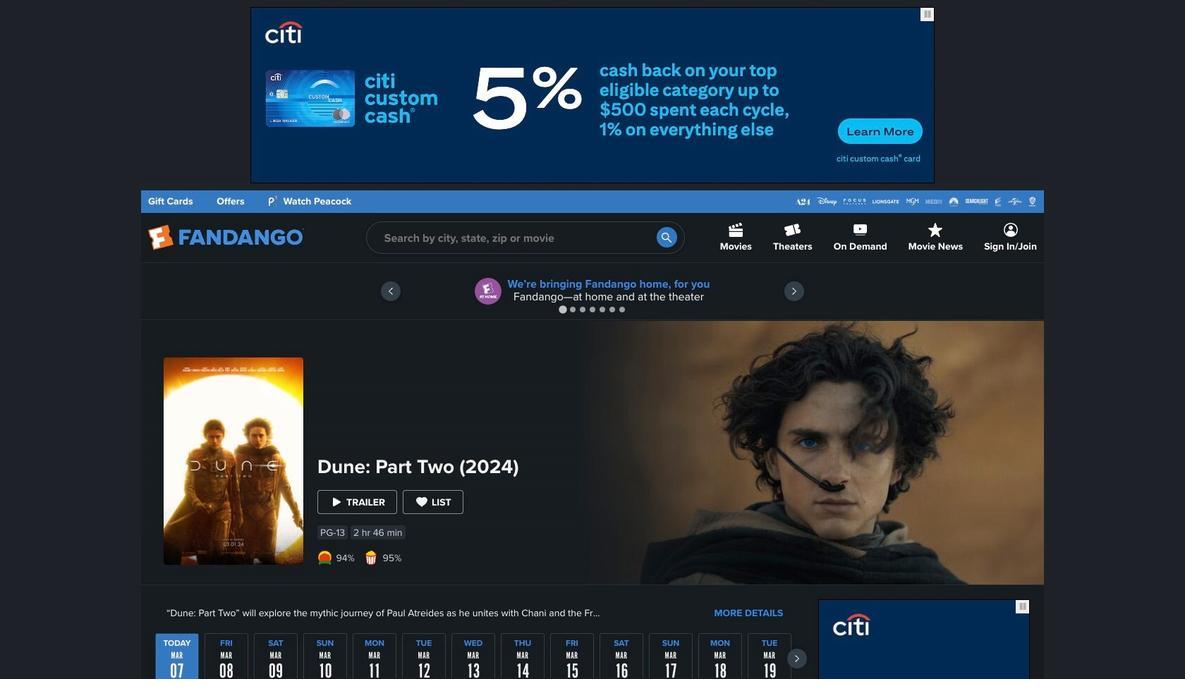 Task type: locate. For each thing, give the bounding box(es) containing it.
region
[[141, 263, 1044, 320], [155, 634, 807, 679]]

advertisement element
[[250, 7, 935, 183], [818, 600, 1030, 679]]

movie summary element
[[141, 321, 1044, 679]]

0 vertical spatial advertisement element
[[250, 7, 935, 183]]

None search field
[[366, 222, 685, 254]]

select a slide to show tab list
[[141, 304, 1044, 315]]

1 vertical spatial advertisement element
[[818, 600, 1030, 679]]

dune: part two (2024) movie poster image
[[164, 358, 303, 565]]

1 vertical spatial region
[[155, 634, 807, 679]]



Task type: vqa. For each thing, say whether or not it's contained in the screenshot.
bottommost Advertisement ELEMENT
yes



Task type: describe. For each thing, give the bounding box(es) containing it.
offer icon image
[[475, 278, 502, 305]]

flat image
[[364, 551, 378, 565]]

0 vertical spatial region
[[141, 263, 1044, 320]]

flat image
[[318, 551, 332, 565]]

advertisement element inside movie summary element
[[818, 600, 1030, 679]]

1 of 15 group
[[155, 634, 199, 679]]

Search by city, state, zip or movie text field
[[366, 222, 685, 254]]



